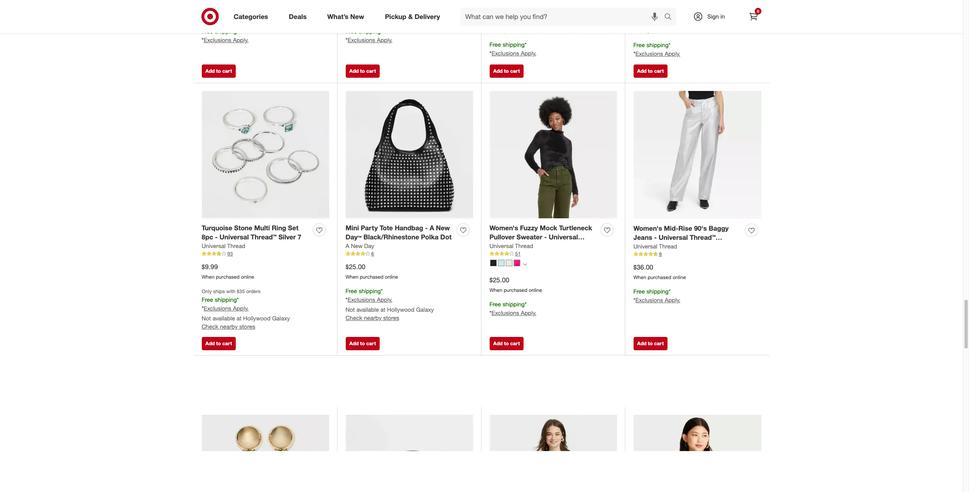 Task type: locate. For each thing, give the bounding box(es) containing it.
cupchain drop earrings - a new day™ gold image
[[202, 415, 329, 492], [202, 415, 329, 492]]

1 horizontal spatial universal thread link
[[490, 242, 533, 250]]

6 link down mini party tote handbag - a new day™ black/rhinestone polka dot link at the top left of the page
[[346, 250, 473, 258]]

black/rhinestone
[[364, 233, 419, 241]]

universal thread link for sweater
[[490, 242, 533, 250]]

thread™ down the 90's
[[690, 233, 716, 242]]

apply.
[[233, 36, 249, 43], [377, 36, 393, 43], [521, 50, 536, 57], [665, 50, 680, 57], [377, 296, 393, 303], [665, 297, 680, 304], [233, 305, 249, 312], [521, 309, 536, 316]]

1 vertical spatial stores
[[239, 323, 255, 330]]

- down the mock
[[544, 233, 547, 241]]

0 vertical spatial check nearby stores button
[[346, 314, 399, 322]]

women's fuzzy mock turtleneck pullover sweater - universal thread™ image
[[490, 91, 617, 218], [490, 91, 617, 218]]

1 horizontal spatial universal thread
[[490, 243, 533, 250]]

a new day
[[346, 243, 374, 250]]

1 vertical spatial available
[[213, 315, 235, 322]]

$25.00 when purchased online for black/rhinestone
[[346, 263, 398, 280]]

6
[[757, 9, 759, 14], [371, 251, 374, 257]]

0 horizontal spatial not
[[202, 315, 211, 322]]

1 horizontal spatial at
[[381, 306, 386, 313]]

exclusions inside only ships with $35 orders free shipping * * exclusions apply. not available at hollywood galaxy check nearby stores
[[204, 305, 231, 312]]

check inside only ships with $35 orders free shipping * * exclusions apply. not available at hollywood galaxy check nearby stores
[[202, 323, 218, 330]]

universal thread link up 8
[[634, 243, 677, 251]]

when inside the $39.99 when purchased online
[[634, 28, 646, 34]]

-
[[425, 224, 428, 232], [215, 233, 218, 241], [544, 233, 547, 241], [654, 233, 657, 242]]

- right jeans
[[654, 233, 657, 242]]

thread™
[[251, 233, 277, 241], [690, 233, 716, 242], [490, 243, 516, 251]]

1 horizontal spatial women's
[[634, 224, 662, 232]]

0 vertical spatial at
[[381, 306, 386, 313]]

exclusions inside "free shipping * * exclusions apply. not available at hollywood galaxy check nearby stores"
[[348, 296, 375, 303]]

purchased left pickup
[[360, 14, 384, 20]]

1 horizontal spatial hollywood
[[387, 306, 415, 313]]

only
[[202, 288, 212, 295]]

$36.00 when purchased online
[[634, 263, 686, 281]]

universal thread link
[[202, 242, 245, 250], [490, 242, 533, 250], [634, 243, 677, 251]]

0 vertical spatial 6 link
[[745, 7, 763, 26]]

to
[[216, 68, 221, 74], [360, 68, 365, 74], [504, 68, 509, 74], [648, 68, 653, 74], [216, 341, 221, 347], [360, 341, 365, 347], [504, 341, 509, 347], [648, 341, 653, 347]]

universal thread link for 8pc
[[202, 242, 245, 250]]

0 horizontal spatial at
[[237, 315, 242, 322]]

0 horizontal spatial check
[[202, 323, 218, 330]]

at inside "free shipping * * exclusions apply. not available at hollywood galaxy check nearby stores"
[[381, 306, 386, 313]]

nearby
[[364, 314, 382, 321], [220, 323, 238, 330]]

0 horizontal spatial $25.00
[[346, 263, 365, 271]]

new up 'dot'
[[436, 224, 450, 232]]

$25.00 down a new day link
[[346, 263, 365, 271]]

1 horizontal spatial 6 link
[[745, 7, 763, 26]]

available inside only ships with $35 orders free shipping * * exclusions apply. not available at hollywood galaxy check nearby stores
[[213, 315, 235, 322]]

handbag
[[395, 224, 423, 232]]

in
[[721, 13, 725, 20]]

deals link
[[282, 7, 317, 26]]

universal thread up 51
[[490, 243, 533, 250]]

purchased down "$40.00"
[[216, 14, 240, 20]]

1 vertical spatial nearby
[[220, 323, 238, 330]]

universal inside women's fuzzy mock turtleneck pullover sweater - universal thread™
[[549, 233, 578, 241]]

multi
[[254, 224, 270, 232]]

universal inside turquoise stone multi ring set 8pc - universal thread™ silver 7
[[220, 233, 249, 241]]

new down day™
[[351, 243, 363, 250]]

0 horizontal spatial universal thread link
[[202, 242, 245, 250]]

6 right in
[[757, 9, 759, 14]]

0 vertical spatial stores
[[383, 314, 399, 321]]

available inside "free shipping * * exclusions apply. not available at hollywood galaxy check nearby stores"
[[357, 306, 379, 313]]

1 horizontal spatial $25.00 when purchased online
[[490, 276, 542, 293]]

women's inside women's mid-rise 90's baggy jeans - universal thread™ metallic wash
[[634, 224, 662, 232]]

thread™ for pullover
[[490, 243, 516, 251]]

purchased inside $15.00 when purchased online
[[504, 27, 528, 34]]

not inside only ships with $35 orders free shipping * * exclusions apply. not available at hollywood galaxy check nearby stores
[[202, 315, 211, 322]]

available
[[357, 306, 379, 313], [213, 315, 235, 322]]

0 vertical spatial $25.00
[[346, 263, 365, 271]]

purchased down "$36.00"
[[648, 274, 671, 281]]

women's holiday sequin blazer - a new day™ image
[[490, 415, 617, 492], [490, 415, 617, 492]]

1 vertical spatial hollywood
[[243, 315, 271, 322]]

thread™ for set
[[251, 233, 277, 241]]

women's
[[490, 224, 518, 232], [634, 224, 662, 232]]

pickup & delivery
[[385, 12, 440, 21]]

thread
[[227, 243, 245, 250], [515, 243, 533, 250], [659, 243, 677, 250]]

free inside "free shipping * * exclusions apply. not available at hollywood galaxy check nearby stores"
[[346, 288, 357, 295]]

0 horizontal spatial $25.00 when purchased online
[[346, 263, 398, 280]]

purchased down $15.00
[[504, 27, 528, 34]]

universal thread for sweater
[[490, 243, 533, 250]]

thread up 8
[[659, 243, 677, 250]]

when inside $15.00 when purchased online
[[490, 27, 503, 34]]

a down day™
[[346, 243, 349, 250]]

universal down stone
[[220, 233, 249, 241]]

1 horizontal spatial a
[[430, 224, 434, 232]]

check nearby stores button
[[346, 314, 399, 322], [202, 323, 255, 331]]

- for women's fuzzy mock turtleneck pullover sweater - universal thread™
[[544, 233, 547, 241]]

universal thread for jeans
[[634, 243, 677, 250]]

0 vertical spatial nearby
[[364, 314, 382, 321]]

blue image
[[498, 260, 505, 266]]

0 horizontal spatial universal thread
[[202, 243, 245, 250]]

*
[[237, 28, 239, 35], [381, 28, 383, 35], [202, 36, 204, 43], [346, 36, 348, 43], [525, 41, 527, 48], [669, 41, 671, 48], [490, 50, 492, 57], [634, 50, 636, 57], [381, 288, 383, 295], [669, 288, 671, 295], [346, 296, 348, 303], [237, 296, 239, 303], [634, 297, 636, 304], [525, 301, 527, 308], [202, 305, 204, 312], [490, 309, 492, 316]]

thread for mid-
[[659, 243, 677, 250]]

universal thread up 93
[[202, 243, 245, 250]]

new right what's
[[350, 12, 364, 21]]

thread up 93
[[227, 243, 245, 250]]

a
[[430, 224, 434, 232], [346, 243, 349, 250]]

$40.00
[[202, 3, 222, 11]]

$25.00 when purchased online down 'day'
[[346, 263, 398, 280]]

women's scoop neck sweater tank top - a new day™ image
[[634, 415, 761, 492], [634, 415, 761, 492]]

0 horizontal spatial thread™
[[251, 233, 277, 241]]

0 horizontal spatial available
[[213, 315, 235, 322]]

1 vertical spatial check nearby stores button
[[202, 323, 255, 331]]

delivery
[[415, 12, 440, 21]]

$25.00 when purchased online down pink icon
[[490, 276, 542, 293]]

add
[[205, 68, 215, 74], [349, 68, 359, 74], [493, 68, 503, 74], [637, 68, 647, 74], [205, 341, 215, 347], [349, 341, 359, 347], [493, 341, 503, 347], [637, 341, 647, 347]]

mini party tote handbag - a new day™ black/rhinestone polka dot image
[[346, 91, 473, 218], [346, 91, 473, 218]]

6 down 'day'
[[371, 251, 374, 257]]

mini party tote handbag - a new day™ black/rhinestone polka dot link
[[346, 223, 454, 242]]

1 horizontal spatial thread™
[[490, 243, 516, 251]]

2 horizontal spatial universal thread link
[[634, 243, 677, 251]]

online inside $40.00 when purchased online
[[241, 14, 254, 20]]

0 horizontal spatial hollywood
[[243, 315, 271, 322]]

1 vertical spatial galaxy
[[272, 315, 290, 322]]

at inside only ships with $35 orders free shipping * * exclusions apply. not available at hollywood galaxy check nearby stores
[[237, 315, 242, 322]]

1 horizontal spatial check
[[346, 314, 362, 321]]

$25.00 for thread™
[[490, 276, 509, 284]]

nearby inside "free shipping * * exclusions apply. not available at hollywood galaxy check nearby stores"
[[364, 314, 382, 321]]

$25.00 down the blue icon
[[490, 276, 509, 284]]

0 vertical spatial a
[[430, 224, 434, 232]]

not
[[346, 306, 355, 313], [202, 315, 211, 322]]

new for what's new
[[350, 12, 364, 21]]

1 horizontal spatial galaxy
[[416, 306, 434, 313]]

stores inside only ships with $35 orders free shipping * * exclusions apply. not available at hollywood galaxy check nearby stores
[[239, 323, 255, 330]]

0 horizontal spatial 6
[[371, 251, 374, 257]]

- inside mini party tote handbag - a new day™ black/rhinestone polka dot
[[425, 224, 428, 232]]

free shipping * * exclusions apply. not available at hollywood galaxy check nearby stores
[[346, 288, 434, 321]]

when
[[202, 14, 215, 20], [346, 14, 359, 20], [490, 27, 503, 34], [634, 28, 646, 34], [202, 274, 215, 280], [346, 274, 359, 280], [634, 274, 646, 281], [490, 287, 503, 293]]

hollywood inside only ships with $35 orders free shipping * * exclusions apply. not available at hollywood galaxy check nearby stores
[[243, 315, 271, 322]]

a up "polka"
[[430, 224, 434, 232]]

turtleneck
[[559, 224, 592, 232]]

exclusions
[[204, 36, 231, 43], [348, 36, 375, 43], [492, 50, 519, 57], [636, 50, 663, 57], [348, 296, 375, 303], [636, 297, 663, 304], [204, 305, 231, 312], [492, 309, 519, 316]]

sophie crossbody bag - a new day™ image
[[346, 415, 473, 492], [346, 415, 473, 492]]

thread™ inside turquoise stone multi ring set 8pc - universal thread™ silver 7
[[251, 233, 277, 241]]

ships
[[213, 288, 225, 295]]

universal thread link up 93
[[202, 242, 245, 250]]

1 vertical spatial at
[[237, 315, 242, 322]]

2 horizontal spatial thread
[[659, 243, 677, 250]]

1 horizontal spatial thread
[[515, 243, 533, 250]]

add to cart button
[[202, 64, 236, 78], [346, 64, 380, 78], [490, 64, 524, 78], [634, 64, 668, 78], [202, 337, 236, 351], [346, 337, 380, 351], [490, 337, 524, 351], [634, 337, 668, 351]]

1 vertical spatial 6 link
[[346, 250, 473, 258]]

deals
[[289, 12, 307, 21]]

thread™ inside women's mid-rise 90's baggy jeans - universal thread™ metallic wash
[[690, 233, 716, 242]]

galaxy inside "free shipping * * exclusions apply. not available at hollywood galaxy check nearby stores"
[[416, 306, 434, 313]]

$9.99 when purchased online
[[202, 263, 254, 280]]

thread™ inside women's fuzzy mock turtleneck pullover sweater - universal thread™
[[490, 243, 516, 251]]

universal thread link up 51
[[490, 242, 533, 250]]

0 horizontal spatial a
[[346, 243, 349, 250]]

thread™ for baggy
[[690, 233, 716, 242]]

purchased up with
[[216, 274, 240, 280]]

day™
[[346, 233, 362, 241]]

exclusions apply. link
[[204, 36, 249, 43], [348, 36, 393, 43], [492, 50, 536, 57], [636, 50, 680, 57], [348, 296, 393, 303], [636, 297, 680, 304], [204, 305, 249, 312], [492, 309, 536, 316]]

thread™ down pullover
[[490, 243, 516, 251]]

women's fuzzy mock turtleneck pullover sweater - universal thread™ link
[[490, 223, 598, 251]]

93
[[227, 251, 233, 257]]

0 vertical spatial hollywood
[[387, 306, 415, 313]]

metallic
[[634, 243, 658, 251]]

thread up 51
[[515, 243, 533, 250]]

2 horizontal spatial universal thread
[[634, 243, 677, 250]]

0 vertical spatial new
[[350, 12, 364, 21]]

purchased down search button
[[648, 28, 671, 34]]

$40.00 when purchased online
[[202, 3, 254, 20]]

galaxy
[[416, 306, 434, 313], [272, 315, 290, 322]]

women's for sweater
[[490, 224, 518, 232]]

1 vertical spatial not
[[202, 315, 211, 322]]

mini
[[346, 224, 359, 232]]

free
[[202, 28, 213, 35], [346, 28, 357, 35], [490, 41, 501, 48], [634, 41, 645, 48], [346, 288, 357, 295], [634, 288, 645, 295], [202, 296, 213, 303], [490, 301, 501, 308]]

0 horizontal spatial check nearby stores button
[[202, 323, 255, 331]]

shipping
[[215, 28, 237, 35], [359, 28, 381, 35], [503, 41, 525, 48], [647, 41, 669, 48], [359, 288, 381, 295], [647, 288, 669, 295], [215, 296, 237, 303], [503, 301, 525, 308]]

women's for jeans
[[634, 224, 662, 232]]

check
[[346, 314, 362, 321], [202, 323, 218, 330]]

1 vertical spatial check
[[202, 323, 218, 330]]

$25.00
[[346, 263, 365, 271], [490, 276, 509, 284]]

nearby inside only ships with $35 orders free shipping * * exclusions apply. not available at hollywood galaxy check nearby stores
[[220, 323, 238, 330]]

1 horizontal spatial $25.00
[[490, 276, 509, 284]]

universal thread
[[202, 243, 245, 250], [490, 243, 533, 250], [634, 243, 677, 250]]

hollywood inside "free shipping * * exclusions apply. not available at hollywood galaxy check nearby stores"
[[387, 306, 415, 313]]

1 vertical spatial $25.00
[[490, 276, 509, 284]]

add to cart
[[205, 68, 232, 74], [349, 68, 376, 74], [493, 68, 520, 74], [637, 68, 664, 74], [205, 341, 232, 347], [349, 341, 376, 347], [493, 341, 520, 347], [637, 341, 664, 347]]

free shipping * * exclusions apply.
[[202, 28, 249, 43], [346, 28, 393, 43], [490, 41, 536, 57], [634, 41, 680, 57], [634, 288, 680, 304], [490, 301, 536, 316]]

at
[[381, 306, 386, 313], [237, 315, 242, 322]]

2 vertical spatial new
[[351, 243, 363, 250]]

universal thread up 8
[[634, 243, 677, 250]]

- inside turquoise stone multi ring set 8pc - universal thread™ silver 7
[[215, 233, 218, 241]]

1 horizontal spatial not
[[346, 306, 355, 313]]

1 vertical spatial 6
[[371, 251, 374, 257]]

6 link right in
[[745, 7, 763, 26]]

stores
[[383, 314, 399, 321], [239, 323, 255, 330]]

- right 8pc
[[215, 233, 218, 241]]

mini party tote handbag - a new day™ black/rhinestone polka dot
[[346, 224, 452, 241]]

ring
[[272, 224, 286, 232]]

purchased down 'day'
[[360, 274, 384, 280]]

0 vertical spatial check
[[346, 314, 362, 321]]

women's up pullover
[[490, 224, 518, 232]]

what's new link
[[320, 7, 375, 26]]

with
[[226, 288, 236, 295]]

0 horizontal spatial stores
[[239, 323, 255, 330]]

new inside mini party tote handbag - a new day™ black/rhinestone polka dot
[[436, 224, 450, 232]]

women's up jeans
[[634, 224, 662, 232]]

women's mid-rise 90's baggy jeans - universal thread™ metallic wash image
[[634, 91, 761, 219], [634, 91, 761, 219]]

black image
[[490, 260, 497, 266]]

- inside women's mid-rise 90's baggy jeans - universal thread™ metallic wash
[[654, 233, 657, 242]]

galaxy inside only ships with $35 orders free shipping * * exclusions apply. not available at hollywood galaxy check nearby stores
[[272, 315, 290, 322]]

1 horizontal spatial available
[[357, 306, 379, 313]]

0 vertical spatial not
[[346, 306, 355, 313]]

hollywood
[[387, 306, 415, 313], [243, 315, 271, 322]]

women's inside women's fuzzy mock turtleneck pullover sweater - universal thread™
[[490, 224, 518, 232]]

0 vertical spatial galaxy
[[416, 306, 434, 313]]

1 vertical spatial new
[[436, 224, 450, 232]]

women's fuzzy mock turtleneck pullover sweater - universal thread™
[[490, 224, 592, 251]]

6 link
[[745, 7, 763, 26], [346, 250, 473, 258]]

0 horizontal spatial galaxy
[[272, 315, 290, 322]]

2 horizontal spatial thread™
[[690, 233, 716, 242]]

purchased inside $40.00 when purchased online
[[216, 14, 240, 20]]

universal down mid-
[[659, 233, 688, 242]]

new
[[350, 12, 364, 21], [436, 224, 450, 232], [351, 243, 363, 250]]

1 horizontal spatial 6
[[757, 9, 759, 14]]

purchased down pink icon
[[504, 287, 528, 293]]

free shipping * * exclusions apply. for $36.00
[[634, 288, 680, 304]]

0 horizontal spatial thread
[[227, 243, 245, 250]]

- inside women's fuzzy mock turtleneck pullover sweater - universal thread™
[[544, 233, 547, 241]]

0 vertical spatial available
[[357, 306, 379, 313]]

0 horizontal spatial women's
[[490, 224, 518, 232]]

0 horizontal spatial nearby
[[220, 323, 238, 330]]

thread™ down multi
[[251, 233, 277, 241]]

turquoise stone multi ring set 8pc - universal thread™ silver 7 image
[[202, 91, 329, 218]]

1 horizontal spatial nearby
[[364, 314, 382, 321]]

jeans
[[634, 233, 652, 242]]

1 horizontal spatial stores
[[383, 314, 399, 321]]

- up "polka"
[[425, 224, 428, 232]]

online
[[241, 14, 254, 20], [385, 14, 398, 20], [529, 27, 542, 34], [673, 28, 686, 34], [241, 274, 254, 280], [385, 274, 398, 280], [673, 274, 686, 281], [529, 287, 542, 293]]

universal down 8pc
[[202, 243, 226, 250]]

0 horizontal spatial 6 link
[[346, 250, 473, 258]]

universal down turtleneck
[[549, 233, 578, 241]]

dot
[[440, 233, 452, 241]]



Task type: vqa. For each thing, say whether or not it's contained in the screenshot.
the top $25.00
yes



Task type: describe. For each thing, give the bounding box(es) containing it.
cream image
[[506, 260, 512, 266]]

day
[[364, 243, 374, 250]]

universal thread for 8pc
[[202, 243, 245, 250]]

all colors element
[[523, 262, 527, 267]]

universal down pullover
[[490, 243, 514, 250]]

&
[[408, 12, 413, 21]]

sweater
[[517, 233, 542, 241]]

baggy
[[709, 224, 729, 232]]

orders
[[246, 288, 261, 295]]

silver
[[278, 233, 296, 241]]

90's
[[694, 224, 707, 232]]

7
[[298, 233, 301, 241]]

when purchased online
[[346, 14, 398, 20]]

polka
[[421, 233, 439, 241]]

categories link
[[227, 7, 279, 26]]

pickup & delivery link
[[378, 7, 451, 26]]

free inside only ships with $35 orders free shipping * * exclusions apply. not available at hollywood galaxy check nearby stores
[[202, 296, 213, 303]]

$36.00
[[634, 263, 653, 272]]

set
[[288, 224, 299, 232]]

wash
[[660, 243, 677, 251]]

new for a new day
[[351, 243, 363, 250]]

what's new
[[327, 12, 364, 21]]

51 link
[[490, 250, 617, 258]]

apply. inside only ships with $35 orders free shipping * * exclusions apply. not available at hollywood galaxy check nearby stores
[[233, 305, 249, 312]]

$39.99 when purchased online
[[634, 17, 686, 34]]

sign in
[[707, 13, 725, 20]]

tote
[[380, 224, 393, 232]]

free shipping * * exclusions apply. for $39.99
[[634, 41, 680, 57]]

$25.00 for black/rhinestone
[[346, 263, 365, 271]]

8pc
[[202, 233, 213, 241]]

mock
[[540, 224, 557, 232]]

turquoise
[[202, 224, 232, 232]]

51
[[515, 251, 521, 257]]

- for women's mid-rise 90's baggy jeans - universal thread™ metallic wash
[[654, 233, 657, 242]]

rise
[[679, 224, 692, 232]]

when inside the $9.99 when purchased online
[[202, 274, 215, 280]]

check inside "free shipping * * exclusions apply. not available at hollywood galaxy check nearby stores"
[[346, 314, 362, 321]]

thread for stone
[[227, 243, 245, 250]]

$15.00
[[490, 16, 509, 25]]

sign
[[707, 13, 719, 20]]

free shipping * * exclusions apply. for $25.00
[[490, 301, 536, 316]]

shipping inside only ships with $35 orders free shipping * * exclusions apply. not available at hollywood galaxy check nearby stores
[[215, 296, 237, 303]]

search
[[661, 13, 681, 21]]

93 link
[[202, 250, 329, 258]]

- for turquoise stone multi ring set 8pc - universal thread™ silver 7
[[215, 233, 218, 241]]

free shipping * * exclusions apply. for $15.00
[[490, 41, 536, 57]]

what's
[[327, 12, 349, 21]]

pink image
[[514, 260, 520, 266]]

a inside mini party tote handbag - a new day™ black/rhinestone polka dot
[[430, 224, 434, 232]]

online inside the $9.99 when purchased online
[[241, 274, 254, 280]]

turquoise stone multi ring set 8pc - universal thread™ silver 7
[[202, 224, 301, 241]]

universal thread link for jeans
[[634, 243, 677, 251]]

mid-
[[664, 224, 679, 232]]

universal down jeans
[[634, 243, 658, 250]]

pickup
[[385, 12, 406, 21]]

1 vertical spatial a
[[346, 243, 349, 250]]

apply. inside "free shipping * * exclusions apply. not available at hollywood galaxy check nearby stores"
[[377, 296, 393, 303]]

when inside $36.00 when purchased online
[[634, 274, 646, 281]]

purchased inside the $9.99 when purchased online
[[216, 274, 240, 280]]

online inside the $39.99 when purchased online
[[673, 28, 686, 34]]

when inside $40.00 when purchased online
[[202, 14, 215, 20]]

search button
[[661, 7, 681, 27]]

pullover
[[490, 233, 515, 241]]

thread for fuzzy
[[515, 243, 533, 250]]

party
[[361, 224, 378, 232]]

8 link
[[634, 251, 761, 258]]

purchased inside the $39.99 when purchased online
[[648, 28, 671, 34]]

only ships with $35 orders free shipping * * exclusions apply. not available at hollywood galaxy check nearby stores
[[202, 288, 290, 330]]

online inside $36.00 when purchased online
[[673, 274, 686, 281]]

sign in link
[[686, 7, 738, 26]]

universal inside women's mid-rise 90's baggy jeans - universal thread™ metallic wash
[[659, 233, 688, 242]]

0 vertical spatial 6
[[757, 9, 759, 14]]

8
[[659, 251, 662, 257]]

purchased inside $36.00 when purchased online
[[648, 274, 671, 281]]

women's mid-rise 90's baggy jeans - universal thread™ metallic wash link
[[634, 224, 742, 251]]

$39.99
[[634, 17, 653, 25]]

not inside "free shipping * * exclusions apply. not available at hollywood galaxy check nearby stores"
[[346, 306, 355, 313]]

stores inside "free shipping * * exclusions apply. not available at hollywood galaxy check nearby stores"
[[383, 314, 399, 321]]

1 horizontal spatial check nearby stores button
[[346, 314, 399, 322]]

fuzzy
[[520, 224, 538, 232]]

$25.00 when purchased online for thread™
[[490, 276, 542, 293]]

shipping inside "free shipping * * exclusions apply. not available at hollywood galaxy check nearby stores"
[[359, 288, 381, 295]]

all colors image
[[523, 263, 527, 266]]

online inside $15.00 when purchased online
[[529, 27, 542, 34]]

$9.99
[[202, 263, 218, 271]]

a new day link
[[346, 242, 374, 250]]

$15.00 when purchased online
[[490, 16, 542, 34]]

women's mid-rise 90's baggy jeans - universal thread™ metallic wash
[[634, 224, 729, 251]]

turquoise stone multi ring set 8pc - universal thread™ silver 7 link
[[202, 223, 310, 242]]

What can we help you find? suggestions appear below search field
[[460, 7, 666, 26]]

$35
[[237, 288, 245, 295]]

stone
[[234, 224, 252, 232]]

categories
[[234, 12, 268, 21]]



